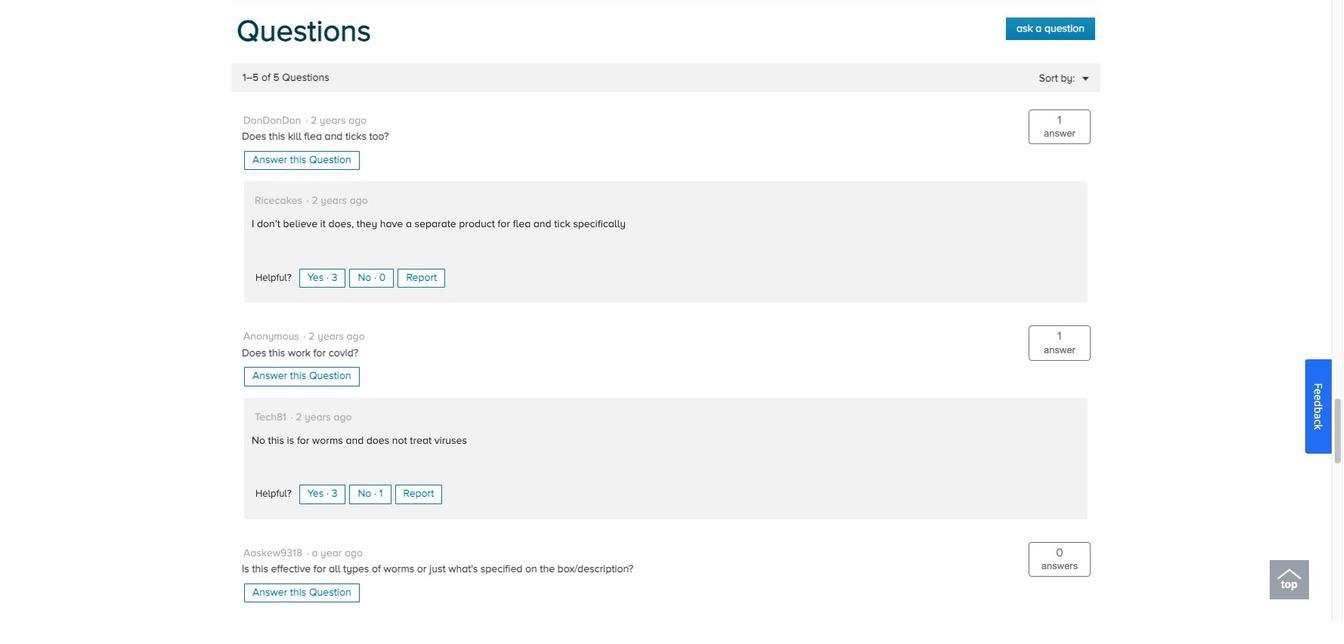 Task type: vqa. For each thing, say whether or not it's contained in the screenshot.
search field
no



Task type: locate. For each thing, give the bounding box(es) containing it.
0
[[379, 271, 386, 285], [1056, 546, 1063, 561]]

question for and
[[309, 153, 351, 167]]

this down anonymous
[[269, 347, 285, 360]]

specifically
[[573, 218, 626, 231]]

years inside the dondondon · 2 years ago does this kill  flea and ticks too?
[[320, 114, 346, 128]]

2 question from the top
[[309, 370, 351, 383]]

ago up ticks at the left top of the page
[[349, 114, 367, 128]]

2 yes from the top
[[308, 488, 324, 501]]

1 vertical spatial worms
[[384, 563, 414, 577]]

worms left 'or' at the left of page
[[384, 563, 414, 577]]

3 answer from the top
[[252, 586, 287, 600]]

e up "d"
[[1311, 389, 1326, 395]]

1 vertical spatial 1
[[1058, 330, 1062, 344]]

1 answer from the top
[[252, 153, 287, 167]]

answer this question button for kill
[[244, 151, 360, 170]]

no
[[358, 271, 371, 285], [252, 434, 265, 448], [358, 488, 371, 501]]

2 yes · 3 from the top
[[308, 488, 337, 501]]

1 3 from the top
[[332, 271, 337, 285]]

report right 'no · 1'
[[403, 488, 434, 501]]

1 answer from the top
[[1044, 128, 1076, 139]]

1 vertical spatial answer
[[1044, 345, 1076, 356]]

1–5
[[243, 71, 259, 85]]

no down tech81
[[252, 434, 265, 448]]

1 vertical spatial of
[[372, 563, 381, 577]]

c
[[1311, 420, 1326, 425]]

question down the dondondon · 2 years ago does this kill  flea and ticks too?
[[309, 153, 351, 167]]

·
[[305, 114, 308, 128], [307, 194, 309, 208], [326, 271, 329, 285], [374, 271, 377, 285], [303, 330, 306, 344], [291, 411, 293, 425], [326, 488, 329, 501], [374, 488, 377, 501], [307, 547, 309, 561]]

ricecakes button
[[255, 194, 302, 208]]

no down they
[[358, 271, 371, 285]]

0 vertical spatial yes · 3
[[308, 271, 337, 285]]

years for dondondon
[[320, 114, 346, 128]]

2
[[311, 114, 317, 128], [312, 194, 318, 208], [309, 330, 315, 344], [296, 411, 302, 425]]

report
[[406, 271, 437, 285], [403, 488, 434, 501]]

effective
[[271, 563, 311, 577]]

flea inside the dondondon · 2 years ago does this kill  flea and ticks too?
[[304, 130, 322, 144]]

3
[[332, 271, 337, 285], [332, 488, 337, 501]]

1 vertical spatial helpful?
[[255, 488, 292, 501]]

0 vertical spatial question
[[309, 153, 351, 167]]

0 horizontal spatial 0
[[379, 271, 386, 285]]

2 answer this question from the top
[[252, 370, 351, 383]]

2 1 answer from the top
[[1044, 330, 1076, 356]]

question for covid?
[[309, 370, 351, 383]]

question down all
[[309, 586, 351, 600]]

yes
[[308, 271, 324, 285], [308, 488, 324, 501]]

0 vertical spatial helpful?
[[255, 272, 292, 284]]

and left ticks at the left top of the page
[[325, 130, 343, 144]]

this
[[269, 130, 285, 144], [290, 153, 306, 167], [269, 347, 285, 360], [290, 370, 306, 383], [268, 434, 284, 448], [252, 563, 268, 577], [290, 586, 306, 600]]

1 for no this is for worms and does not treat viruses
[[1058, 330, 1062, 344]]

answer this question down work
[[252, 370, 351, 383]]

2 answer from the top
[[252, 370, 287, 383]]

report button for 1
[[395, 485, 442, 505]]

0 vertical spatial report button
[[398, 269, 445, 288]]

or
[[417, 563, 427, 577]]

worms down tech81 · 2 years ago
[[312, 434, 343, 448]]

no this is for worms and does not treat viruses
[[252, 434, 467, 448]]

sort by: ▼
[[1039, 71, 1089, 85]]

not
[[392, 434, 407, 448]]

1 answer for no this is for worms and does not treat viruses
[[1044, 330, 1076, 356]]

dondondon
[[243, 114, 301, 128]]

1 vertical spatial yes · 3
[[308, 488, 337, 501]]

answer
[[252, 153, 287, 167], [252, 370, 287, 383], [252, 586, 287, 600]]

ago up they
[[350, 194, 368, 208]]

1 horizontal spatial and
[[346, 434, 364, 448]]

2 right tech81
[[296, 411, 302, 425]]

1 answer this question button from the top
[[244, 151, 360, 170]]

this left is
[[268, 434, 284, 448]]

answer this question
[[252, 153, 351, 167], [252, 370, 351, 383], [252, 586, 351, 600]]

years for ricecakes
[[321, 194, 347, 208]]

2 inside the dondondon · 2 years ago does this kill  flea and ticks too?
[[311, 114, 317, 128]]

ago up types
[[345, 547, 363, 561]]

1 vertical spatial question
[[309, 370, 351, 383]]

2 vertical spatial question
[[309, 586, 351, 600]]

flea
[[304, 130, 322, 144], [513, 218, 531, 231]]

no down no this is for worms and does not treat viruses
[[358, 488, 371, 501]]

answer for work
[[252, 370, 287, 383]]

· up work
[[303, 330, 306, 344]]

1 horizontal spatial flea
[[513, 218, 531, 231]]

1
[[1058, 113, 1062, 128], [1058, 330, 1062, 344], [379, 488, 383, 501]]

0 inside content helpfulness group
[[379, 271, 386, 285]]

question for all
[[309, 586, 351, 600]]

yes down it
[[308, 271, 324, 285]]

1 yes from the top
[[308, 271, 324, 285]]

year
[[321, 547, 342, 561]]

report button
[[398, 269, 445, 288], [395, 485, 442, 505]]

and left tick
[[533, 218, 551, 231]]

answer down effective on the left
[[252, 586, 287, 600]]

yes · 3 for no · 1
[[308, 488, 337, 501]]

2 horizontal spatial and
[[533, 218, 551, 231]]

2 answer from the top
[[1044, 345, 1076, 356]]

flea left tick
[[513, 218, 531, 231]]

content helpfulness group for does,
[[255, 269, 445, 288]]

answer this question button down work
[[244, 368, 360, 387]]

2 inside anonymous · 2 years ago does this work for covid?
[[309, 330, 315, 344]]

answer down anonymous
[[252, 370, 287, 383]]

1 vertical spatial answer this question
[[252, 370, 351, 383]]

0 vertical spatial answer this question
[[252, 153, 351, 167]]

answer
[[1044, 128, 1076, 139], [1044, 345, 1076, 356]]

▼
[[1082, 75, 1089, 82]]

years right tech81
[[305, 411, 331, 425]]

and left does
[[346, 434, 364, 448]]

worms
[[312, 434, 343, 448], [384, 563, 414, 577]]

0 vertical spatial report
[[406, 271, 437, 285]]

years up covid? at the left bottom of the page
[[318, 330, 344, 344]]

of inside aaskew9318 · a year ago is this effective for all types of worms or just what's specified on the box/description?
[[372, 563, 381, 577]]

does inside anonymous · 2 years ago does this work for covid?
[[242, 347, 266, 360]]

answer this question down kill
[[252, 153, 351, 167]]

· left 'no · 0' on the top left of page
[[326, 271, 329, 285]]

for right work
[[313, 347, 326, 360]]

0 up answers
[[1056, 546, 1063, 561]]

2 e from the top
[[1311, 395, 1326, 401]]

0 horizontal spatial of
[[261, 71, 270, 85]]

ago inside anonymous · 2 years ago does this work for covid?
[[347, 330, 365, 344]]

answer this question down effective on the left
[[252, 586, 351, 600]]

answer for no this is for worms and does not treat viruses
[[1044, 345, 1076, 356]]

2 vertical spatial answer this question button
[[244, 584, 360, 603]]

1 vertical spatial 0
[[1056, 546, 1063, 561]]

1 vertical spatial no
[[252, 434, 265, 448]]

3 answer this question from the top
[[252, 586, 351, 600]]

1 answer
[[1044, 113, 1076, 139], [1044, 330, 1076, 356]]

1 vertical spatial does
[[242, 347, 266, 360]]

1 vertical spatial report button
[[395, 485, 442, 505]]

1 horizontal spatial worms
[[384, 563, 414, 577]]

· left year
[[307, 547, 309, 561]]

answer this question for work
[[252, 370, 351, 383]]

k
[[1311, 425, 1326, 430]]

yes · 3 for no · 0
[[308, 271, 337, 285]]

content helpfulness group
[[255, 269, 445, 288], [255, 485, 442, 505]]

3 question from the top
[[309, 586, 351, 600]]

1 vertical spatial report
[[403, 488, 434, 501]]

the
[[540, 563, 555, 577]]

yes · 3
[[308, 271, 337, 285], [308, 488, 337, 501]]

a left year
[[312, 547, 318, 561]]

they
[[357, 218, 377, 231]]

years up "does," at the top left of the page
[[321, 194, 347, 208]]

1 horizontal spatial 0
[[1056, 546, 1063, 561]]

of right types
[[372, 563, 381, 577]]

0 vertical spatial does
[[242, 130, 266, 144]]

1 helpful? from the top
[[255, 272, 292, 284]]

2 answer this question button from the top
[[244, 368, 360, 387]]

of
[[261, 71, 270, 85], [372, 563, 381, 577]]

1 inside content helpfulness group
[[379, 488, 383, 501]]

this right the is
[[252, 563, 268, 577]]

questions right 5
[[282, 71, 329, 85]]

2 for dondondon
[[311, 114, 317, 128]]

1 content helpfulness group from the top
[[255, 269, 445, 288]]

1 vertical spatial 3
[[332, 488, 337, 501]]

no for no this is for worms and does not treat viruses
[[252, 434, 265, 448]]

1 vertical spatial answer this question button
[[244, 368, 360, 387]]

does inside the dondondon · 2 years ago does this kill  flea and ticks too?
[[242, 130, 266, 144]]

1 for i don't believe it does, they have a separate product for flea and tick specifically
[[1058, 113, 1062, 128]]

question down covid? at the left bottom of the page
[[309, 370, 351, 383]]

0 vertical spatial 3
[[332, 271, 337, 285]]

aaskew9318 button
[[243, 547, 302, 561]]

answer for effective
[[252, 586, 287, 600]]

d
[[1311, 401, 1326, 407]]

does,
[[328, 218, 354, 231]]

0 vertical spatial 1 answer
[[1044, 113, 1076, 139]]

ago for tech81 · 2 years ago
[[334, 411, 352, 425]]

ago inside the dondondon · 2 years ago does this kill  flea and ticks too?
[[349, 114, 367, 128]]

flea right kill
[[304, 130, 322, 144]]

question
[[309, 153, 351, 167], [309, 370, 351, 383], [309, 586, 351, 600]]

2 vertical spatial answer this question
[[252, 586, 351, 600]]

f e e d b a c k
[[1311, 383, 1326, 430]]

answer down 'dondondon' button
[[252, 153, 287, 167]]

2 right dondondon at the left
[[311, 114, 317, 128]]

0 vertical spatial answer
[[1044, 128, 1076, 139]]

yes for no · 1
[[308, 488, 324, 501]]

1 yes · 3 from the top
[[308, 271, 337, 285]]

helpful? down is
[[255, 488, 292, 501]]

answer this question for effective
[[252, 586, 351, 600]]

1 vertical spatial content helpfulness group
[[255, 485, 442, 505]]

b
[[1311, 407, 1326, 414]]

1 answer for i don't believe it does, they have a separate product for flea and tick specifically
[[1044, 113, 1076, 139]]

kill
[[288, 130, 301, 144]]

does down 'dondondon' button
[[242, 130, 266, 144]]

years up ticks at the left top of the page
[[320, 114, 346, 128]]

helpful? down 'don't'
[[255, 272, 292, 284]]

1 horizontal spatial of
[[372, 563, 381, 577]]

content helpfulness group down "does," at the top left of the page
[[255, 269, 445, 288]]

0 vertical spatial flea
[[304, 130, 322, 144]]

worms inside aaskew9318 · a year ago is this effective for all types of worms or just what's specified on the box/description?
[[384, 563, 414, 577]]

1 question from the top
[[309, 153, 351, 167]]

have
[[380, 218, 403, 231]]

report button right 'no · 0' on the top left of page
[[398, 269, 445, 288]]

0 vertical spatial answer this question button
[[244, 151, 360, 170]]

0 vertical spatial content helpfulness group
[[255, 269, 445, 288]]

e
[[1311, 389, 1326, 395], [1311, 395, 1326, 401]]

does down anonymous
[[242, 347, 266, 360]]

2 for tech81
[[296, 411, 302, 425]]

0 down have
[[379, 271, 386, 285]]

questions up 1–5 of 5 questions
[[237, 13, 371, 50]]

0 vertical spatial yes
[[308, 271, 324, 285]]

and
[[325, 130, 343, 144], [533, 218, 551, 231], [346, 434, 364, 448]]

don't
[[257, 218, 280, 231]]

2 helpful? from the top
[[255, 488, 292, 501]]

this down work
[[290, 370, 306, 383]]

1 1 answer from the top
[[1044, 113, 1076, 139]]

does for does this kill  flea and ticks too?
[[242, 130, 266, 144]]

of left 5
[[261, 71, 270, 85]]

· right dondondon at the left
[[305, 114, 308, 128]]

tick
[[554, 218, 570, 231]]

for right product
[[498, 218, 510, 231]]

1 answer this question from the top
[[252, 153, 351, 167]]

2 does from the top
[[242, 347, 266, 360]]

does
[[242, 130, 266, 144], [242, 347, 266, 360]]

answers
[[1041, 561, 1078, 573]]

specified
[[481, 563, 523, 577]]

ago for ricecakes · 2 years ago
[[350, 194, 368, 208]]

ago
[[349, 114, 367, 128], [350, 194, 368, 208], [347, 330, 365, 344], [334, 411, 352, 425], [345, 547, 363, 561]]

3 answer this question button from the top
[[244, 584, 360, 603]]

3 left 'no · 0' on the top left of page
[[332, 271, 337, 285]]

a up k
[[1311, 414, 1326, 420]]

report right 'no · 0' on the top left of page
[[406, 271, 437, 285]]

1 vertical spatial yes
[[308, 488, 324, 501]]

2 up believe
[[312, 194, 318, 208]]

1 does from the top
[[242, 130, 266, 144]]

1 vertical spatial 1 answer
[[1044, 330, 1076, 356]]

0 horizontal spatial worms
[[312, 434, 343, 448]]

a right ask
[[1036, 22, 1042, 35]]

this down 'dondondon' button
[[269, 130, 285, 144]]

e down f
[[1311, 395, 1326, 401]]

ago up covid? at the left bottom of the page
[[347, 330, 365, 344]]

0 horizontal spatial and
[[325, 130, 343, 144]]

ticks
[[345, 130, 367, 144]]

1 vertical spatial answer
[[252, 370, 287, 383]]

this inside the dondondon · 2 years ago does this kill  flea and ticks too?
[[269, 130, 285, 144]]

0 horizontal spatial flea
[[304, 130, 322, 144]]

yes left 'no · 1'
[[308, 488, 324, 501]]

all
[[329, 563, 341, 577]]

answer this question button down effective on the left
[[244, 584, 360, 603]]

what's
[[448, 563, 478, 577]]

answer this question button
[[244, 151, 360, 170], [244, 368, 360, 387], [244, 584, 360, 603]]

just
[[429, 563, 446, 577]]

ask a question button
[[1006, 17, 1095, 40]]

a
[[1036, 22, 1042, 35], [406, 218, 412, 231], [1311, 414, 1326, 420], [312, 547, 318, 561]]

2 3 from the top
[[332, 488, 337, 501]]

questions
[[237, 13, 371, 50], [282, 71, 329, 85]]

2 vertical spatial 1
[[379, 488, 383, 501]]

content helpfulness group down no this is for worms and does not treat viruses
[[255, 485, 442, 505]]

years for tech81
[[305, 411, 331, 425]]

2 vertical spatial no
[[358, 488, 371, 501]]

a inside "button"
[[1036, 22, 1042, 35]]

0 vertical spatial no
[[358, 271, 371, 285]]

ago inside aaskew9318 · a year ago is this effective for all types of worms or just what's specified on the box/description?
[[345, 547, 363, 561]]

2 vertical spatial answer
[[252, 586, 287, 600]]

0 vertical spatial 0
[[379, 271, 386, 285]]

yes · 3 left 'no · 0' on the top left of page
[[308, 271, 337, 285]]

ask
[[1017, 22, 1033, 35]]

a inside button
[[1311, 414, 1326, 420]]

anonymous
[[243, 330, 299, 344]]

f e e d b a c k button
[[1305, 360, 1332, 454]]

2 content helpfulness group from the top
[[255, 485, 442, 505]]

answer this question button down kill
[[244, 151, 360, 170]]

2 up work
[[309, 330, 315, 344]]

ago up no this is for worms and does not treat viruses
[[334, 411, 352, 425]]

and inside the dondondon · 2 years ago does this kill  flea and ticks too?
[[325, 130, 343, 144]]

ricecakes · 2 years ago
[[255, 194, 373, 208]]

viruses
[[434, 434, 467, 448]]

2 for ricecakes
[[312, 194, 318, 208]]

treat
[[410, 434, 432, 448]]

yes · 3 left 'no · 1'
[[308, 488, 337, 501]]

years
[[320, 114, 346, 128], [321, 194, 347, 208], [318, 330, 344, 344], [305, 411, 331, 425]]

for
[[498, 218, 510, 231], [313, 347, 326, 360], [297, 434, 309, 448], [313, 563, 326, 577]]

helpful?
[[255, 272, 292, 284], [255, 488, 292, 501]]

0 vertical spatial and
[[325, 130, 343, 144]]

report button right 'no · 1'
[[395, 485, 442, 505]]

0 vertical spatial answer
[[252, 153, 287, 167]]

for left all
[[313, 563, 326, 577]]

0 vertical spatial 1
[[1058, 113, 1062, 128]]

3 left 'no · 1'
[[332, 488, 337, 501]]

i
[[252, 218, 254, 231]]

years inside anonymous · 2 years ago does this work for covid?
[[318, 330, 344, 344]]

ago for anonymous · 2 years ago does this work for covid?
[[347, 330, 365, 344]]

top
[[1281, 579, 1298, 591]]



Task type: describe. For each thing, give the bounding box(es) containing it.
on
[[525, 563, 537, 577]]

0 vertical spatial of
[[261, 71, 270, 85]]

1–5 of 5 questions alert
[[243, 71, 335, 85]]

0 vertical spatial worms
[[312, 434, 343, 448]]

helpful? for don't
[[255, 272, 292, 284]]

helpful? for this
[[255, 488, 292, 501]]

for inside anonymous · 2 years ago does this work for covid?
[[313, 347, 326, 360]]

1 vertical spatial questions
[[282, 71, 329, 85]]

does for does this work for covid?
[[242, 347, 266, 360]]

is
[[242, 563, 249, 577]]

question
[[1044, 22, 1085, 35]]

0 answers
[[1041, 546, 1078, 573]]

ask a question
[[1017, 22, 1085, 35]]

i don't believe it does, they have a separate product for flea and tick specifically
[[252, 218, 626, 231]]

separate
[[415, 218, 456, 231]]

a right have
[[406, 218, 412, 231]]

no for no · 1
[[358, 488, 371, 501]]

anonymous · 2 years ago does this work for covid?
[[242, 330, 370, 360]]

covid?
[[329, 347, 358, 360]]

content helpfulness group for worms
[[255, 485, 442, 505]]

years for anonymous
[[318, 330, 344, 344]]

answer for kill
[[252, 153, 287, 167]]

sort
[[1039, 71, 1058, 85]]

aaskew9318 · a year ago is this effective for all types of worms or just what's specified on the box/description?
[[242, 547, 634, 577]]

a inside aaskew9318 · a year ago is this effective for all types of worms or just what's specified on the box/description?
[[312, 547, 318, 561]]

0 vertical spatial questions
[[237, 13, 371, 50]]

believe
[[283, 218, 317, 231]]

no · 0
[[358, 271, 386, 285]]

· inside aaskew9318 · a year ago is this effective for all types of worms or just what's specified on the box/description?
[[307, 547, 309, 561]]

types
[[343, 563, 369, 577]]

report button for 0
[[398, 269, 445, 288]]

· down they
[[374, 271, 377, 285]]

answer this question for kill
[[252, 153, 351, 167]]

no for no · 0
[[358, 271, 371, 285]]

too?
[[369, 130, 389, 144]]

ago for dondondon · 2 years ago does this kill  flea and ticks too?
[[349, 114, 367, 128]]

3 for no · 0
[[332, 271, 337, 285]]

ago for aaskew9318 · a year ago is this effective for all types of worms or just what's specified on the box/description?
[[345, 547, 363, 561]]

back to top image
[[1277, 563, 1302, 587]]

f
[[1311, 383, 1326, 389]]

· left 'no · 1'
[[326, 488, 329, 501]]

product
[[459, 218, 495, 231]]

answer this question button for work
[[244, 368, 360, 387]]

3 for no · 1
[[332, 488, 337, 501]]

yes for no · 0
[[308, 271, 324, 285]]

· down does
[[374, 488, 377, 501]]

this inside aaskew9318 · a year ago is this effective for all types of worms or just what's specified on the box/description?
[[252, 563, 268, 577]]

report for no · 1
[[403, 488, 434, 501]]

answer this question button for effective
[[244, 584, 360, 603]]

answer for i don't believe it does, they have a separate product for flea and tick specifically
[[1044, 128, 1076, 139]]

· inside anonymous · 2 years ago does this work for covid?
[[303, 330, 306, 344]]

ricecakes
[[255, 194, 302, 208]]

by:
[[1061, 71, 1075, 85]]

this down kill
[[290, 153, 306, 167]]

for inside aaskew9318 · a year ago is this effective for all types of worms or just what's specified on the box/description?
[[313, 563, 326, 577]]

is
[[287, 434, 294, 448]]

0 inside 0 answers
[[1056, 546, 1063, 561]]

5
[[273, 71, 279, 85]]

this down effective on the left
[[290, 586, 306, 600]]

no · 1
[[358, 488, 383, 501]]

1 vertical spatial and
[[533, 218, 551, 231]]

does
[[366, 434, 389, 448]]

it
[[320, 218, 326, 231]]

this inside anonymous · 2 years ago does this work for covid?
[[269, 347, 285, 360]]

tech81 · 2 years ago
[[255, 411, 357, 425]]

2 for anonymous
[[309, 330, 315, 344]]

report for no · 0
[[406, 271, 437, 285]]

dondondon button
[[243, 114, 301, 128]]

box/description?
[[558, 563, 634, 577]]

· right tech81
[[291, 411, 293, 425]]

1 e from the top
[[1311, 389, 1326, 395]]

for right is
[[297, 434, 309, 448]]

tech81
[[255, 411, 286, 425]]

· up believe
[[307, 194, 309, 208]]

2 vertical spatial and
[[346, 434, 364, 448]]

work
[[288, 347, 311, 360]]

aaskew9318
[[243, 547, 302, 561]]

1–5 of 5 questions
[[243, 71, 335, 85]]

tech81 button
[[255, 411, 286, 425]]

1 vertical spatial flea
[[513, 218, 531, 231]]

dondondon · 2 years ago does this kill  flea and ticks too?
[[242, 114, 389, 144]]

· inside the dondondon · 2 years ago does this kill  flea and ticks too?
[[305, 114, 308, 128]]



